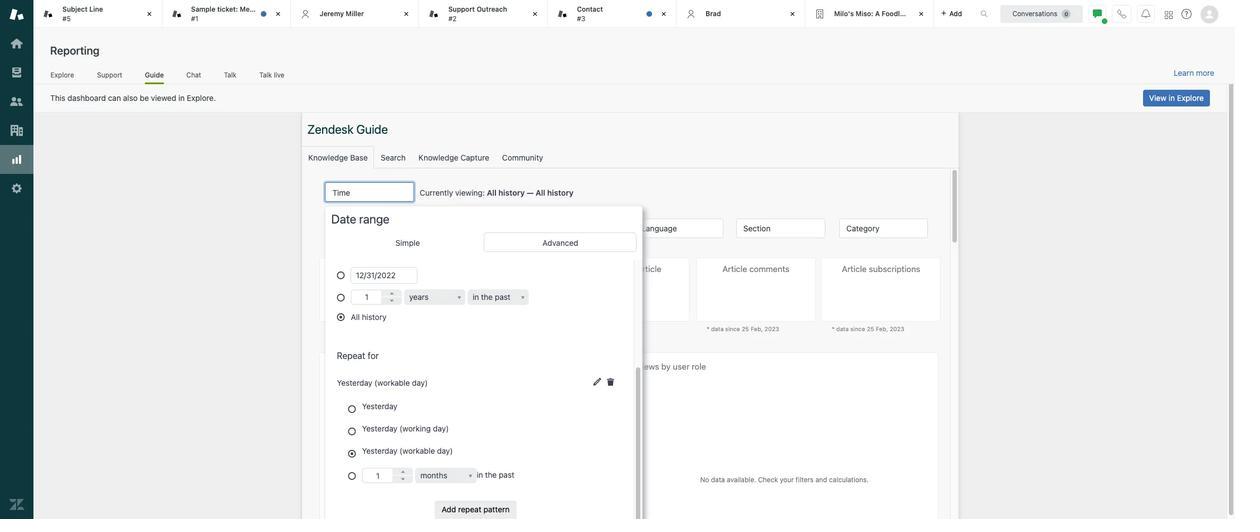 Task type: locate. For each thing, give the bounding box(es) containing it.
close image left brad
[[659, 8, 670, 20]]

sample
[[191, 5, 216, 13]]

1 horizontal spatial explore
[[1178, 93, 1205, 103]]

talk right chat
[[224, 71, 237, 79]]

close image right outreach
[[530, 8, 541, 20]]

support link
[[97, 71, 123, 83]]

2 in from the left
[[1169, 93, 1176, 103]]

also
[[123, 93, 138, 103]]

1 tab from the left
[[33, 0, 162, 28]]

3 tab from the left
[[420, 0, 548, 28]]

guide
[[145, 71, 164, 79]]

add button
[[934, 0, 969, 27]]

talk
[[224, 71, 237, 79], [259, 71, 272, 79]]

customers image
[[9, 94, 24, 109]]

0 horizontal spatial explore
[[51, 71, 74, 79]]

live
[[274, 71, 285, 79]]

close image left the "milo's"
[[787, 8, 798, 20]]

in right view
[[1169, 93, 1176, 103]]

ticket:
[[217, 5, 238, 13]]

4 tab from the left
[[548, 0, 677, 28]]

close image right the
[[272, 8, 284, 20]]

1 close image from the left
[[144, 8, 155, 20]]

close image right foodlez
[[916, 8, 927, 20]]

view
[[1150, 93, 1167, 103]]

0 horizontal spatial close image
[[272, 8, 284, 20]]

close image
[[272, 8, 284, 20], [659, 8, 670, 20]]

close image inside brad tab
[[787, 8, 798, 20]]

0 vertical spatial support
[[449, 5, 475, 13]]

explore
[[51, 71, 74, 79], [1178, 93, 1205, 103]]

2 talk from the left
[[259, 71, 272, 79]]

support up #2
[[449, 5, 475, 13]]

this dashboard can also be viewed in explore.
[[50, 93, 216, 103]]

dashboard
[[68, 93, 106, 103]]

1 talk from the left
[[224, 71, 237, 79]]

1 horizontal spatial talk
[[259, 71, 272, 79]]

foodlez
[[882, 9, 908, 18]]

chat link
[[186, 71, 201, 83]]

tab
[[33, 0, 162, 28], [162, 0, 291, 28], [420, 0, 548, 28], [548, 0, 677, 28]]

4 close image from the left
[[787, 8, 798, 20]]

jeremy miller
[[320, 9, 364, 18]]

notifications image
[[1142, 9, 1151, 18]]

explore inside button
[[1178, 93, 1205, 103]]

contact #3
[[577, 5, 603, 23]]

close image
[[144, 8, 155, 20], [401, 8, 412, 20], [530, 8, 541, 20], [787, 8, 798, 20], [916, 8, 927, 20]]

close image inside jeremy miller tab
[[401, 8, 412, 20]]

talk left live
[[259, 71, 272, 79]]

talk link
[[224, 71, 237, 83]]

explore.
[[187, 93, 216, 103]]

explore up this in the top of the page
[[51, 71, 74, 79]]

1 vertical spatial support
[[97, 71, 122, 79]]

2 close image from the left
[[659, 8, 670, 20]]

3 close image from the left
[[530, 8, 541, 20]]

talk for talk live
[[259, 71, 272, 79]]

5 close image from the left
[[916, 8, 927, 20]]

close image left #2
[[401, 8, 412, 20]]

brad
[[706, 9, 721, 18]]

button displays agent's chat status as online. image
[[1094, 9, 1103, 18]]

support up can
[[97, 71, 122, 79]]

close image for sample ticket: meet the ticket
[[272, 8, 284, 20]]

view in explore button
[[1144, 90, 1211, 107]]

2 close image from the left
[[401, 8, 412, 20]]

0 horizontal spatial talk
[[224, 71, 237, 79]]

1 horizontal spatial close image
[[659, 8, 670, 20]]

zendesk products image
[[1166, 11, 1173, 19]]

1 horizontal spatial support
[[449, 5, 475, 13]]

1 in from the left
[[178, 93, 185, 103]]

1 horizontal spatial in
[[1169, 93, 1176, 103]]

close image inside milo's miso: a foodlez subsidiary tab
[[916, 8, 927, 20]]

admin image
[[9, 181, 24, 196]]

jeremy
[[320, 9, 344, 18]]

get started image
[[9, 36, 24, 51]]

close image left #1
[[144, 8, 155, 20]]

in
[[178, 93, 185, 103], [1169, 93, 1176, 103]]

in right viewed at the top left
[[178, 93, 185, 103]]

2 tab from the left
[[162, 0, 291, 28]]

0 vertical spatial explore
[[51, 71, 74, 79]]

support
[[449, 5, 475, 13], [97, 71, 122, 79]]

jeremy miller tab
[[291, 0, 420, 28]]

sample ticket: meet the ticket #1
[[191, 5, 289, 23]]

0 horizontal spatial support
[[97, 71, 122, 79]]

meet
[[240, 5, 256, 13]]

support inside support outreach #2
[[449, 5, 475, 13]]

subject
[[62, 5, 88, 13]]

talk for talk
[[224, 71, 237, 79]]

reporting
[[50, 44, 99, 57]]

views image
[[9, 65, 24, 80]]

zendesk image
[[9, 497, 24, 512]]

explore down the learn more link
[[1178, 93, 1205, 103]]

view in explore
[[1150, 93, 1205, 103]]

in inside button
[[1169, 93, 1176, 103]]

outreach
[[477, 5, 507, 13]]

1 vertical spatial explore
[[1178, 93, 1205, 103]]

1 close image from the left
[[272, 8, 284, 20]]

0 horizontal spatial in
[[178, 93, 185, 103]]



Task type: vqa. For each thing, say whether or not it's contained in the screenshot.
rightmost Get
no



Task type: describe. For each thing, give the bounding box(es) containing it.
get help image
[[1182, 9, 1192, 19]]

organizations image
[[9, 123, 24, 138]]

support for support
[[97, 71, 122, 79]]

close image for jeremy miller
[[401, 8, 412, 20]]

#5
[[62, 14, 71, 23]]

brad tab
[[677, 0, 806, 28]]

#1
[[191, 14, 198, 23]]

conversations
[[1013, 9, 1058, 18]]

chat
[[186, 71, 201, 79]]

subsidiary
[[910, 9, 945, 18]]

guide link
[[145, 71, 164, 84]]

reporting image
[[9, 152, 24, 167]]

more
[[1197, 68, 1215, 78]]

subject line #5
[[62, 5, 103, 23]]

miso:
[[856, 9, 874, 18]]

#2
[[449, 14, 457, 23]]

milo's miso: a foodlez subsidiary tab
[[806, 0, 945, 28]]

miller
[[346, 9, 364, 18]]

ticket
[[271, 5, 289, 13]]

tab containing sample ticket: meet the ticket
[[162, 0, 291, 28]]

contact
[[577, 5, 603, 13]]

support for support outreach #2
[[449, 5, 475, 13]]

milo's
[[835, 9, 854, 18]]

the
[[258, 5, 269, 13]]

learn more link
[[1174, 68, 1215, 78]]

tabs tab list
[[33, 0, 969, 28]]

this
[[50, 93, 65, 103]]

support outreach #2
[[449, 5, 507, 23]]

main element
[[0, 0, 33, 519]]

close image for milo's miso: a foodlez subsidiary
[[916, 8, 927, 20]]

conversations button
[[1001, 5, 1084, 23]]

tab containing support outreach
[[420, 0, 548, 28]]

explore link
[[50, 71, 74, 83]]

can
[[108, 93, 121, 103]]

close image for brad
[[787, 8, 798, 20]]

viewed
[[151, 93, 176, 103]]

milo's miso: a foodlez subsidiary
[[835, 9, 945, 18]]

add
[[950, 9, 963, 18]]

learn more
[[1174, 68, 1215, 78]]

a
[[876, 9, 880, 18]]

talk live
[[259, 71, 285, 79]]

close image for contact
[[659, 8, 670, 20]]

tab containing subject line
[[33, 0, 162, 28]]

learn
[[1174, 68, 1195, 78]]

be
[[140, 93, 149, 103]]

tab containing contact
[[548, 0, 677, 28]]

zendesk support image
[[9, 7, 24, 22]]

talk live link
[[259, 71, 285, 83]]

#3
[[577, 14, 586, 23]]

line
[[89, 5, 103, 13]]



